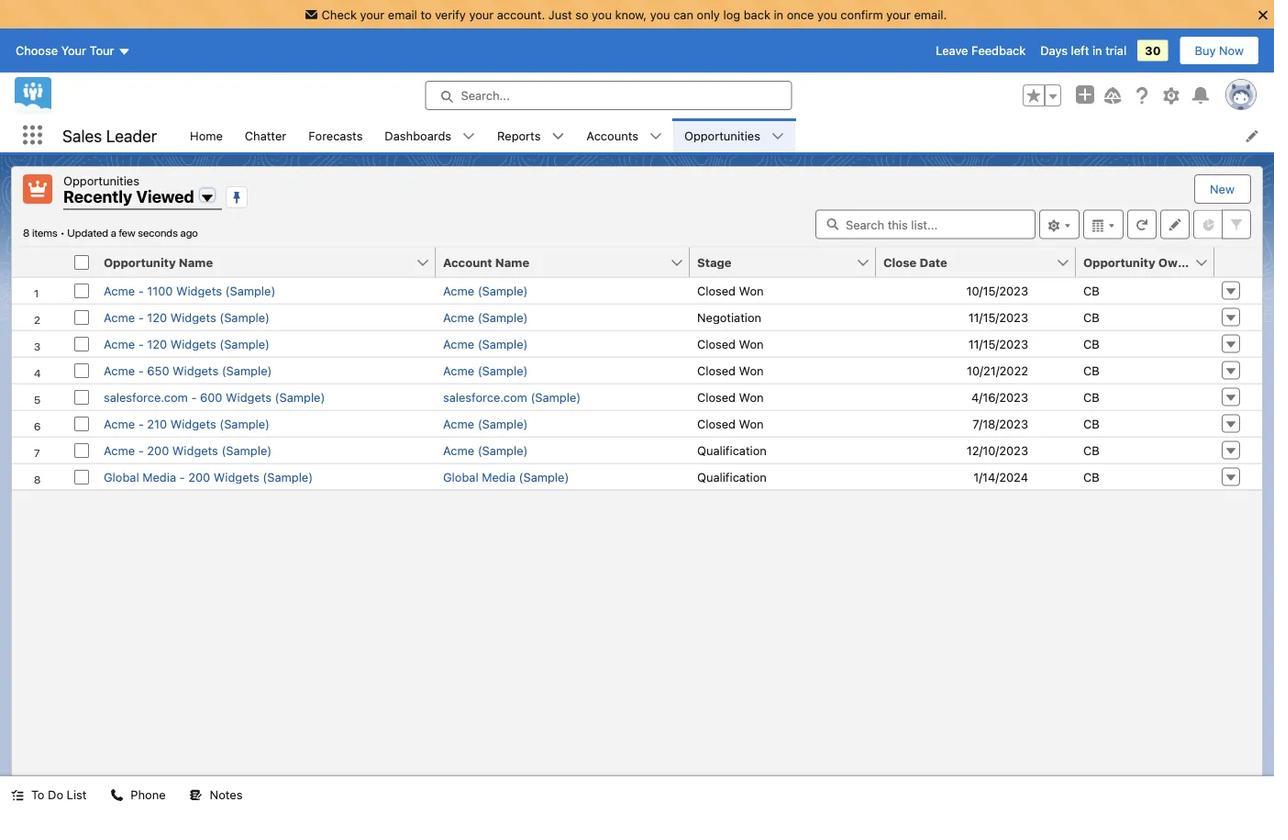 Task type: describe. For each thing, give the bounding box(es) containing it.
30
[[1146, 44, 1162, 57]]

reports list item
[[487, 118, 576, 152]]

closed for 11/15/2023
[[698, 337, 736, 351]]

close date element
[[877, 247, 1088, 278]]

few
[[119, 226, 136, 239]]

widgets up acme - 650 widgets (sample) link
[[170, 337, 216, 351]]

check your email to verify your account. just so you know, you can only log back in once you confirm your email.
[[322, 7, 948, 21]]

owner
[[1159, 255, 1198, 269]]

- for acme - 200 widgets (sample) link
[[138, 443, 144, 457]]

widgets up acme - 200 widgets (sample) link
[[170, 417, 216, 430]]

days left in trial
[[1041, 44, 1127, 57]]

action element
[[1215, 247, 1263, 278]]

once
[[787, 7, 814, 21]]

salesforce.com - 600 widgets (sample)
[[104, 390, 325, 404]]

global media - 200 widgets (sample)
[[104, 470, 313, 484]]

new button
[[1196, 175, 1250, 203]]

new
[[1211, 182, 1235, 196]]

acme - 1100 widgets (sample) link
[[104, 284, 276, 297]]

know,
[[615, 7, 647, 21]]

global for global media (sample)
[[443, 470, 479, 484]]

global media (sample) link
[[443, 470, 569, 484]]

opportunity name
[[104, 255, 213, 269]]

1 horizontal spatial in
[[1093, 44, 1103, 57]]

4/16/2023
[[972, 390, 1029, 404]]

ago
[[180, 226, 198, 239]]

acme - 650 widgets (sample) link
[[104, 363, 272, 377]]

text default image inside phone button
[[110, 789, 123, 802]]

acme - 1100 widgets (sample)
[[104, 284, 276, 297]]

text default image for accounts
[[650, 130, 663, 143]]

salesforce.com - 600 widgets (sample) link
[[104, 390, 325, 404]]

8 items • updated a few seconds ago
[[23, 226, 198, 239]]

cb for the salesforce.com (sample) link
[[1084, 390, 1100, 404]]

closed won for 10/21/2022
[[698, 363, 764, 377]]

search... button
[[425, 81, 793, 110]]

left
[[1072, 44, 1090, 57]]

widgets right 600
[[226, 390, 272, 404]]

account.
[[497, 7, 545, 21]]

text default image for dashboards
[[463, 130, 476, 143]]

1/14/2024
[[974, 470, 1029, 484]]

closed won for 10/15/2023
[[698, 284, 764, 297]]

date
[[920, 255, 948, 269]]

items
[[32, 226, 58, 239]]

recently viewed status
[[23, 226, 67, 239]]

negotiation
[[698, 310, 762, 324]]

12/10/2023
[[967, 443, 1029, 457]]

opportunity owner alias element
[[1077, 247, 1230, 278]]

leader
[[106, 126, 157, 145]]

3 your from the left
[[887, 7, 911, 21]]

opportunities link
[[674, 118, 772, 152]]

acme - 120 widgets (sample) for negotiation
[[104, 310, 270, 324]]

opportunities inside list item
[[685, 128, 761, 142]]

accounts
[[587, 128, 639, 142]]

closed won for 7/18/2023
[[698, 417, 764, 430]]

acme (sample) for acme - 210 widgets (sample) link acme (sample) link
[[443, 417, 528, 430]]

chatter
[[245, 128, 287, 142]]

tour
[[90, 44, 114, 57]]

back
[[744, 7, 771, 21]]

accounts list item
[[576, 118, 674, 152]]

account name button
[[436, 247, 670, 277]]

none search field inside recently viewed|opportunities|list view element
[[816, 210, 1036, 239]]

your
[[61, 44, 86, 57]]

acme - 120 widgets (sample) for closed won
[[104, 337, 270, 351]]

1 you from the left
[[592, 7, 612, 21]]

2 acme (sample) link from the top
[[443, 310, 528, 324]]

phone button
[[99, 776, 177, 813]]

account
[[443, 255, 493, 269]]

cb for acme (sample) link for acme - 650 widgets (sample) link
[[1084, 363, 1100, 377]]

widgets down 'acme - 1100 widgets (sample)' link in the top of the page
[[170, 310, 216, 324]]

closed for 10/21/2022
[[698, 363, 736, 377]]

opportunity owner alias
[[1084, 255, 1230, 269]]

acme - 200 widgets (sample) link
[[104, 443, 272, 457]]

7/18/2023
[[973, 417, 1029, 430]]

to
[[421, 7, 432, 21]]

acme - 210 widgets (sample) link
[[104, 417, 270, 430]]

- for acme - 120 widgets (sample) link associated with closed won
[[138, 337, 144, 351]]

salesforce.com for salesforce.com (sample)
[[443, 390, 528, 404]]

updated
[[67, 226, 108, 239]]

acme (sample) for fourth acme (sample) link from the bottom
[[443, 337, 528, 351]]

feedback
[[972, 44, 1026, 57]]

2 you from the left
[[651, 7, 671, 21]]

text default image inside "to do list" button
[[11, 789, 24, 802]]

choose
[[16, 44, 58, 57]]

widgets down acme - 200 widgets (sample) link
[[214, 470, 260, 484]]

acme (sample) for acme (sample) link for acme - 650 widgets (sample) link
[[443, 363, 528, 377]]

0 vertical spatial 200
[[147, 443, 169, 457]]

notes button
[[179, 776, 254, 813]]

10/21/2022
[[967, 363, 1029, 377]]

widgets down acme - 210 widgets (sample) link
[[172, 443, 218, 457]]

won for 4/16/2023
[[739, 390, 764, 404]]

won for 10/21/2022
[[739, 363, 764, 377]]

salesforce.com (sample)
[[443, 390, 581, 404]]

email
[[388, 7, 417, 21]]

chatter link
[[234, 118, 298, 152]]

text default image for opportunities
[[772, 130, 785, 143]]

only
[[697, 7, 720, 21]]

10/15/2023
[[967, 284, 1029, 297]]

acme (sample) for acme (sample) link related to 'acme - 1100 widgets (sample)' link in the top of the page
[[443, 284, 528, 297]]

close
[[884, 255, 917, 269]]

stage
[[698, 255, 732, 269]]

acme - 650 widgets (sample)
[[104, 363, 272, 377]]

cb for acme (sample) link related to 'acme - 1100 widgets (sample)' link in the top of the page
[[1084, 284, 1100, 297]]

search...
[[461, 89, 510, 102]]

closed for 10/15/2023
[[698, 284, 736, 297]]

viewed
[[136, 187, 194, 207]]

cb for global media (sample) link
[[1084, 470, 1100, 484]]

Search Recently Viewed list view. search field
[[816, 210, 1036, 239]]

account name element
[[436, 247, 701, 278]]

close date
[[884, 255, 948, 269]]

600
[[200, 390, 223, 404]]



Task type: vqa. For each thing, say whether or not it's contained in the screenshot.


Task type: locate. For each thing, give the bounding box(es) containing it.
- left the 210
[[138, 417, 144, 430]]

1 horizontal spatial opportunities
[[685, 128, 761, 142]]

- down acme - 210 widgets (sample) link
[[138, 443, 144, 457]]

6 acme (sample) from the top
[[443, 443, 528, 457]]

you right once in the right top of the page
[[818, 7, 838, 21]]

salesforce.com up global media (sample)
[[443, 390, 528, 404]]

leave
[[936, 44, 969, 57]]

0 horizontal spatial opportunities
[[63, 173, 139, 187]]

to do list
[[31, 788, 87, 802]]

your right verify
[[469, 7, 494, 21]]

qualification for acme (sample)
[[698, 443, 767, 457]]

0 horizontal spatial 200
[[147, 443, 169, 457]]

a
[[111, 226, 116, 239]]

opportunity for opportunity name
[[104, 255, 176, 269]]

3 won from the top
[[739, 363, 764, 377]]

1 media from the left
[[142, 470, 176, 484]]

acme (sample) link for acme - 650 widgets (sample) link
[[443, 363, 528, 377]]

2 120 from the top
[[147, 337, 167, 351]]

home
[[190, 128, 223, 142]]

global media (sample)
[[443, 470, 569, 484]]

1 vertical spatial 120
[[147, 337, 167, 351]]

salesforce.com for salesforce.com - 600 widgets (sample)
[[104, 390, 188, 404]]

acme (sample) for 2nd acme (sample) link
[[443, 310, 528, 324]]

opportunity left owner
[[1084, 255, 1156, 269]]

name
[[179, 255, 213, 269], [496, 255, 530, 269]]

dashboards
[[385, 128, 452, 142]]

name inside button
[[496, 255, 530, 269]]

6 acme (sample) link from the top
[[443, 443, 528, 457]]

sales leader
[[62, 126, 157, 145]]

5 cb from the top
[[1084, 390, 1100, 404]]

log
[[724, 7, 741, 21]]

buy now
[[1195, 44, 1245, 57]]

leave feedback link
[[936, 44, 1026, 57]]

action image
[[1215, 247, 1263, 277]]

0 horizontal spatial opportunity
[[104, 255, 176, 269]]

- down the acme - 1100 widgets (sample)
[[138, 310, 144, 324]]

acme - 120 widgets (sample) link down 'acme - 1100 widgets (sample)' link in the top of the page
[[104, 310, 270, 324]]

1 vertical spatial 200
[[188, 470, 210, 484]]

4 closed from the top
[[698, 390, 736, 404]]

- for negotiation's acme - 120 widgets (sample) link
[[138, 310, 144, 324]]

2 closed won from the top
[[698, 337, 764, 351]]

8
[[23, 226, 30, 239]]

•
[[60, 226, 65, 239]]

cb
[[1084, 284, 1100, 297], [1084, 310, 1100, 324], [1084, 337, 1100, 351], [1084, 363, 1100, 377], [1084, 390, 1100, 404], [1084, 417, 1100, 430], [1084, 443, 1100, 457], [1084, 470, 1100, 484]]

1 acme (sample) link from the top
[[443, 284, 528, 297]]

5 acme (sample) from the top
[[443, 417, 528, 430]]

list
[[179, 118, 1275, 152]]

3 closed won from the top
[[698, 363, 764, 377]]

text default image inside the accounts list item
[[650, 130, 663, 143]]

widgets right 1100
[[176, 284, 222, 297]]

0 horizontal spatial global
[[104, 470, 139, 484]]

0 horizontal spatial media
[[142, 470, 176, 484]]

5 closed won from the top
[[698, 417, 764, 430]]

1 acme - 120 widgets (sample) link from the top
[[104, 310, 270, 324]]

11/15/2023 down 10/15/2023
[[969, 310, 1029, 324]]

1 salesforce.com from the left
[[104, 390, 188, 404]]

1 your from the left
[[360, 7, 385, 21]]

acme - 120 widgets (sample) link up acme - 650 widgets (sample) link
[[104, 337, 270, 351]]

check
[[322, 7, 357, 21]]

- for salesforce.com - 600 widgets (sample) 'link'
[[191, 390, 197, 404]]

media
[[142, 470, 176, 484], [482, 470, 516, 484]]

accounts link
[[576, 118, 650, 152]]

1 won from the top
[[739, 284, 764, 297]]

120 for closed won
[[147, 337, 167, 351]]

media for (sample)
[[482, 470, 516, 484]]

acme - 210 widgets (sample)
[[104, 417, 270, 430]]

3 acme (sample) link from the top
[[443, 337, 528, 351]]

1 vertical spatial acme - 120 widgets (sample)
[[104, 337, 270, 351]]

5 won from the top
[[739, 417, 764, 430]]

name for account name
[[496, 255, 530, 269]]

0 horizontal spatial salesforce.com
[[104, 390, 188, 404]]

- left 1100
[[138, 284, 144, 297]]

2 acme - 120 widgets (sample) from the top
[[104, 337, 270, 351]]

cb for 2nd acme (sample) link
[[1084, 310, 1100, 324]]

forecasts
[[309, 128, 363, 142]]

reports link
[[487, 118, 552, 152]]

acme
[[104, 284, 135, 297], [443, 284, 475, 297], [104, 310, 135, 324], [443, 310, 475, 324], [104, 337, 135, 351], [443, 337, 475, 351], [104, 363, 135, 377], [443, 363, 475, 377], [104, 417, 135, 430], [443, 417, 475, 430], [104, 443, 135, 457], [443, 443, 475, 457]]

1 cb from the top
[[1084, 284, 1100, 297]]

2 global from the left
[[443, 470, 479, 484]]

2 acme - 120 widgets (sample) link from the top
[[104, 337, 270, 351]]

0 vertical spatial acme - 120 widgets (sample) link
[[104, 310, 270, 324]]

text default image
[[463, 130, 476, 143], [552, 130, 565, 143], [650, 130, 663, 143], [772, 130, 785, 143], [11, 789, 24, 802], [110, 789, 123, 802]]

text default image inside reports list item
[[552, 130, 565, 143]]

- for acme - 210 widgets (sample) link
[[138, 417, 144, 430]]

close date button
[[877, 247, 1056, 277]]

1 vertical spatial qualification
[[698, 470, 767, 484]]

so
[[576, 7, 589, 21]]

120 for negotiation
[[147, 310, 167, 324]]

won for 7/18/2023
[[739, 417, 764, 430]]

opportunity name element
[[96, 247, 447, 278]]

dashboards link
[[374, 118, 463, 152]]

name up the acme - 1100 widgets (sample)
[[179, 255, 213, 269]]

1 closed from the top
[[698, 284, 736, 297]]

choose your tour button
[[15, 36, 132, 65]]

1 vertical spatial opportunities
[[63, 173, 139, 187]]

days
[[1041, 44, 1068, 57]]

do
[[48, 788, 63, 802]]

text default image
[[190, 789, 202, 802]]

acme (sample)
[[443, 284, 528, 297], [443, 310, 528, 324], [443, 337, 528, 351], [443, 363, 528, 377], [443, 417, 528, 430], [443, 443, 528, 457]]

salesforce.com
[[104, 390, 188, 404], [443, 390, 528, 404]]

0 vertical spatial opportunities
[[685, 128, 761, 142]]

name for opportunity name
[[179, 255, 213, 269]]

acme (sample) for acme (sample) link associated with acme - 200 widgets (sample) link
[[443, 443, 528, 457]]

opportunity owner alias button
[[1077, 247, 1230, 277]]

cb for acme (sample) link associated with acme - 200 widgets (sample) link
[[1084, 443, 1100, 457]]

5 acme (sample) link from the top
[[443, 417, 528, 430]]

7 cb from the top
[[1084, 443, 1100, 457]]

verify
[[435, 7, 466, 21]]

recently viewed
[[63, 187, 194, 207]]

recently viewed grid
[[12, 247, 1263, 491]]

you left can
[[651, 7, 671, 21]]

1 acme (sample) from the top
[[443, 284, 528, 297]]

closed for 7/18/2023
[[698, 417, 736, 430]]

can
[[674, 7, 694, 21]]

opportunity for opportunity owner alias
[[1084, 255, 1156, 269]]

2 qualification from the top
[[698, 470, 767, 484]]

alias
[[1201, 255, 1230, 269]]

0 horizontal spatial in
[[774, 7, 784, 21]]

1 vertical spatial in
[[1093, 44, 1103, 57]]

opportunities
[[685, 128, 761, 142], [63, 173, 139, 187]]

0 vertical spatial acme - 120 widgets (sample)
[[104, 310, 270, 324]]

you right so
[[592, 7, 612, 21]]

group
[[1023, 85, 1062, 107]]

closed won for 4/16/2023
[[698, 390, 764, 404]]

120 down 1100
[[147, 310, 167, 324]]

closed won for 11/15/2023
[[698, 337, 764, 351]]

11/15/2023 for closed won
[[969, 337, 1029, 351]]

acme - 200 widgets (sample)
[[104, 443, 272, 457]]

email.
[[915, 7, 948, 21]]

0 vertical spatial 120
[[147, 310, 167, 324]]

media down acme - 200 widgets (sample)
[[142, 470, 176, 484]]

list
[[67, 788, 87, 802]]

acme (sample) link for acme - 200 widgets (sample) link
[[443, 443, 528, 457]]

reports
[[498, 128, 541, 142]]

qualification for global media (sample)
[[698, 470, 767, 484]]

text default image inside opportunities list item
[[772, 130, 785, 143]]

1 horizontal spatial media
[[482, 470, 516, 484]]

650
[[147, 363, 169, 377]]

text default image for reports
[[552, 130, 565, 143]]

acme (sample) link for 'acme - 1100 widgets (sample)' link in the top of the page
[[443, 284, 528, 297]]

cell
[[67, 247, 96, 278]]

5 closed from the top
[[698, 417, 736, 430]]

1 name from the left
[[179, 255, 213, 269]]

3 closed from the top
[[698, 363, 736, 377]]

cell inside recently viewed grid
[[67, 247, 96, 278]]

200
[[147, 443, 169, 457], [188, 470, 210, 484]]

to do list button
[[0, 776, 98, 813]]

1 horizontal spatial 200
[[188, 470, 210, 484]]

- left 600
[[191, 390, 197, 404]]

opportunities list item
[[674, 118, 796, 152]]

2 11/15/2023 from the top
[[969, 337, 1029, 351]]

confirm
[[841, 7, 884, 21]]

2 media from the left
[[482, 470, 516, 484]]

account name
[[443, 255, 530, 269]]

name inside 'button'
[[179, 255, 213, 269]]

0 vertical spatial qualification
[[698, 443, 767, 457]]

1 global from the left
[[104, 470, 139, 484]]

name right the account at the top of page
[[496, 255, 530, 269]]

- for 'acme - 1100 widgets (sample)' link in the top of the page
[[138, 284, 144, 297]]

cb for fourth acme (sample) link from the bottom
[[1084, 337, 1100, 351]]

choose your tour
[[16, 44, 114, 57]]

your left "email."
[[887, 7, 911, 21]]

opportunity down few
[[104, 255, 176, 269]]

dashboards list item
[[374, 118, 487, 152]]

global
[[104, 470, 139, 484], [443, 470, 479, 484]]

4 won from the top
[[739, 390, 764, 404]]

-
[[138, 284, 144, 297], [138, 310, 144, 324], [138, 337, 144, 351], [138, 363, 144, 377], [191, 390, 197, 404], [138, 417, 144, 430], [138, 443, 144, 457], [180, 470, 185, 484]]

1 11/15/2023 from the top
[[969, 310, 1029, 324]]

opportunity
[[104, 255, 176, 269], [1084, 255, 1156, 269]]

0 horizontal spatial your
[[360, 7, 385, 21]]

1 horizontal spatial salesforce.com
[[443, 390, 528, 404]]

200 down the 210
[[147, 443, 169, 457]]

acme - 120 widgets (sample) link
[[104, 310, 270, 324], [104, 337, 270, 351]]

your left email
[[360, 7, 385, 21]]

1100
[[147, 284, 173, 297]]

- down acme - 200 widgets (sample) link
[[180, 470, 185, 484]]

0 vertical spatial 11/15/2023
[[969, 310, 1029, 324]]

0 vertical spatial in
[[774, 7, 784, 21]]

1 horizontal spatial global
[[443, 470, 479, 484]]

1 horizontal spatial name
[[496, 255, 530, 269]]

in right 'left'
[[1093, 44, 1103, 57]]

4 acme (sample) from the top
[[443, 363, 528, 377]]

2 acme (sample) from the top
[[443, 310, 528, 324]]

4 cb from the top
[[1084, 363, 1100, 377]]

home link
[[179, 118, 234, 152]]

2 horizontal spatial you
[[818, 7, 838, 21]]

2 closed from the top
[[698, 337, 736, 351]]

120 up 650
[[147, 337, 167, 351]]

your
[[360, 7, 385, 21], [469, 7, 494, 21], [887, 7, 911, 21]]

notes
[[210, 788, 243, 802]]

widgets up 600
[[173, 363, 219, 377]]

item number image
[[12, 247, 67, 277]]

1 acme - 120 widgets (sample) from the top
[[104, 310, 270, 324]]

4 closed won from the top
[[698, 390, 764, 404]]

3 cb from the top
[[1084, 337, 1100, 351]]

1 opportunity from the left
[[104, 255, 176, 269]]

1 120 from the top
[[147, 310, 167, 324]]

trial
[[1106, 44, 1127, 57]]

salesforce.com (sample) link
[[443, 390, 581, 404]]

acme - 120 widgets (sample) up acme - 650 widgets (sample) link
[[104, 337, 270, 351]]

in right "back"
[[774, 7, 784, 21]]

1 closed won from the top
[[698, 284, 764, 297]]

opportunity inside 'button'
[[104, 255, 176, 269]]

2 opportunity from the left
[[1084, 255, 1156, 269]]

opportunity inside button
[[1084, 255, 1156, 269]]

cb for acme - 210 widgets (sample) link acme (sample) link
[[1084, 417, 1100, 430]]

1 vertical spatial 11/15/2023
[[969, 337, 1029, 351]]

won for 10/15/2023
[[739, 284, 764, 297]]

2 cb from the top
[[1084, 310, 1100, 324]]

acme - 120 widgets (sample) link for closed won
[[104, 337, 270, 351]]

11/15/2023 up 10/21/2022 at right top
[[969, 337, 1029, 351]]

media for -
[[142, 470, 176, 484]]

1 horizontal spatial your
[[469, 7, 494, 21]]

item number element
[[12, 247, 67, 278]]

global for global media - 200 widgets (sample)
[[104, 470, 139, 484]]

recently viewed|opportunities|list view element
[[11, 166, 1264, 776]]

salesforce.com up the 210
[[104, 390, 188, 404]]

- left 650
[[138, 363, 144, 377]]

media down salesforce.com (sample)
[[482, 470, 516, 484]]

list containing home
[[179, 118, 1275, 152]]

2 salesforce.com from the left
[[443, 390, 528, 404]]

0 horizontal spatial name
[[179, 255, 213, 269]]

phone
[[131, 788, 166, 802]]

1 horizontal spatial opportunity
[[1084, 255, 1156, 269]]

won for 11/15/2023
[[739, 337, 764, 351]]

None search field
[[816, 210, 1036, 239]]

stage button
[[690, 247, 856, 277]]

1 qualification from the top
[[698, 443, 767, 457]]

1 vertical spatial acme - 120 widgets (sample) link
[[104, 337, 270, 351]]

200 down acme - 200 widgets (sample) link
[[188, 470, 210, 484]]

now
[[1220, 44, 1245, 57]]

just
[[549, 7, 572, 21]]

closed for 4/16/2023
[[698, 390, 736, 404]]

stage element
[[690, 247, 888, 278]]

(sample)
[[225, 284, 276, 297], [478, 284, 528, 297], [220, 310, 270, 324], [478, 310, 528, 324], [220, 337, 270, 351], [478, 337, 528, 351], [222, 363, 272, 377], [478, 363, 528, 377], [275, 390, 325, 404], [531, 390, 581, 404], [220, 417, 270, 430], [478, 417, 528, 430], [222, 443, 272, 457], [478, 443, 528, 457], [263, 470, 313, 484], [519, 470, 569, 484]]

0 horizontal spatial you
[[592, 7, 612, 21]]

2 won from the top
[[739, 337, 764, 351]]

global media - 200 widgets (sample) link
[[104, 470, 313, 484]]

text default image inside dashboards list item
[[463, 130, 476, 143]]

2 horizontal spatial your
[[887, 7, 911, 21]]

acme - 120 widgets (sample) down 'acme - 1100 widgets (sample)' link in the top of the page
[[104, 310, 270, 324]]

11/15/2023 for negotiation
[[969, 310, 1029, 324]]

acme (sample) link for acme - 210 widgets (sample) link
[[443, 417, 528, 430]]

2 your from the left
[[469, 7, 494, 21]]

6 cb from the top
[[1084, 417, 1100, 430]]

8 cb from the top
[[1084, 470, 1100, 484]]

leave feedback
[[936, 44, 1026, 57]]

acme - 120 widgets (sample) link for negotiation
[[104, 310, 270, 324]]

1 horizontal spatial you
[[651, 7, 671, 21]]

- up acme - 650 widgets (sample) link
[[138, 337, 144, 351]]

forecasts link
[[298, 118, 374, 152]]

4 acme (sample) link from the top
[[443, 363, 528, 377]]

3 you from the left
[[818, 7, 838, 21]]

3 acme (sample) from the top
[[443, 337, 528, 351]]

closed won
[[698, 284, 764, 297], [698, 337, 764, 351], [698, 363, 764, 377], [698, 390, 764, 404], [698, 417, 764, 430]]

seconds
[[138, 226, 178, 239]]

2 name from the left
[[496, 255, 530, 269]]

210
[[147, 417, 167, 430]]

- for acme - 650 widgets (sample) link
[[138, 363, 144, 377]]

acme (sample) link
[[443, 284, 528, 297], [443, 310, 528, 324], [443, 337, 528, 351], [443, 363, 528, 377], [443, 417, 528, 430], [443, 443, 528, 457]]

11/15/2023
[[969, 310, 1029, 324], [969, 337, 1029, 351]]



